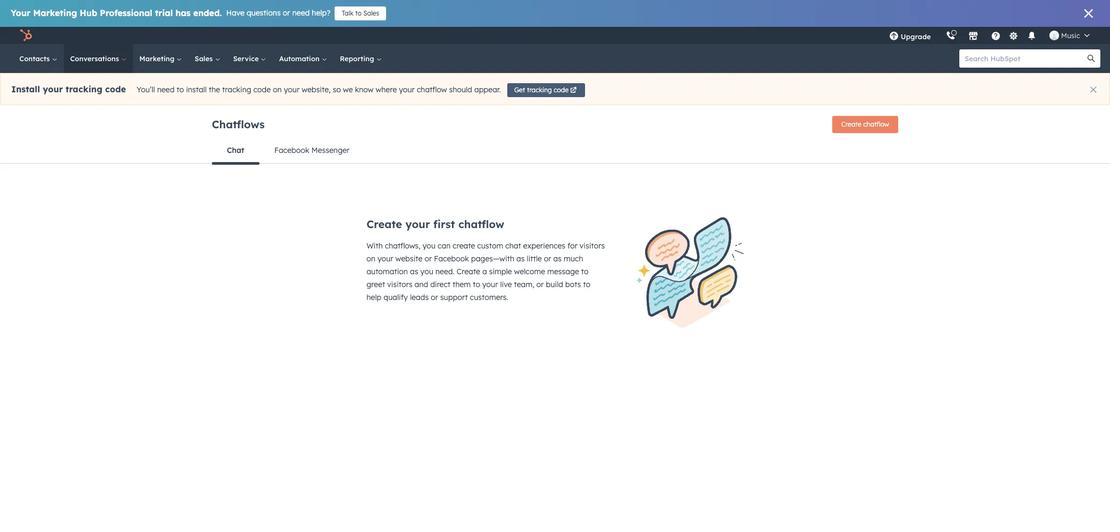 Task type: describe. For each thing, give the bounding box(es) containing it.
sales link
[[188, 44, 227, 73]]

to right bots
[[584, 280, 591, 289]]

chat button
[[212, 137, 260, 164]]

music button
[[1044, 27, 1097, 44]]

0 horizontal spatial marketing
[[33, 8, 77, 18]]

install your tracking code alert
[[0, 73, 1111, 105]]

so
[[333, 85, 341, 95]]

service
[[233, 54, 261, 63]]

has
[[176, 8, 191, 18]]

calling icon button
[[942, 28, 961, 42]]

2 horizontal spatial as
[[554, 254, 562, 264]]

1 vertical spatial you
[[421, 267, 434, 276]]

1 horizontal spatial visitors
[[580, 241, 605, 251]]

install
[[11, 84, 40, 95]]

navigation containing chat
[[212, 137, 899, 164]]

1 horizontal spatial chatflow
[[459, 217, 505, 231]]

experiences
[[524, 241, 566, 251]]

search image
[[1088, 55, 1096, 62]]

questions
[[247, 8, 281, 18]]

facebook messenger
[[275, 145, 350, 155]]

your
[[11, 8, 30, 18]]

messenger
[[312, 145, 350, 155]]

chatflows,
[[385, 241, 421, 251]]

reporting link
[[334, 44, 388, 73]]

hub
[[80, 8, 97, 18]]

or down experiences
[[544, 254, 552, 264]]

to down much
[[582, 267, 589, 276]]

or inside your marketing hub professional trial has ended. have questions or need help?
[[283, 8, 290, 18]]

on inside install your tracking code alert
[[273, 85, 282, 95]]

your right where
[[399, 85, 415, 95]]

help button
[[987, 27, 1006, 44]]

message
[[548, 267, 580, 276]]

talk to sales
[[342, 9, 380, 17]]

or left build
[[537, 280, 544, 289]]

where
[[376, 85, 397, 95]]

create chatflow button
[[833, 116, 899, 133]]

help image
[[992, 32, 1001, 41]]

chatflows banner
[[212, 113, 899, 137]]

chat
[[227, 145, 244, 155]]

close image
[[1091, 86, 1097, 93]]

upgrade
[[901, 32, 932, 41]]

1 horizontal spatial tracking
[[222, 85, 251, 95]]

know
[[355, 85, 374, 95]]

sales inside sales link
[[195, 54, 215, 63]]

notifications image
[[1028, 32, 1037, 41]]

your left "website,"
[[284, 85, 300, 95]]

to inside button
[[356, 9, 362, 17]]

and
[[415, 280, 429, 289]]

pages—with
[[471, 254, 515, 264]]

settings link
[[1008, 30, 1021, 41]]

custom
[[478, 241, 504, 251]]

your up customers.
[[483, 280, 498, 289]]

tracking inside 'get tracking code' link
[[527, 86, 552, 94]]

marketplaces button
[[963, 27, 985, 44]]

1 horizontal spatial marketing
[[139, 54, 177, 63]]

build
[[546, 280, 564, 289]]

upgrade image
[[890, 32, 899, 41]]

help
[[367, 292, 382, 302]]

1 horizontal spatial as
[[517, 254, 525, 264]]

leads
[[410, 292, 429, 302]]

facebook inside facebook messenger button
[[275, 145, 310, 155]]

create your first chatflow
[[367, 217, 505, 231]]

greg robinson image
[[1050, 31, 1060, 40]]

simple
[[489, 267, 512, 276]]

the
[[209, 85, 220, 95]]

help?
[[312, 8, 331, 18]]

with
[[367, 241, 383, 251]]

greet
[[367, 280, 385, 289]]

or right website
[[425, 254, 432, 264]]

bots
[[566, 280, 581, 289]]

or down the direct
[[431, 292, 438, 302]]

contacts link
[[13, 44, 64, 73]]

we
[[343, 85, 353, 95]]

website,
[[302, 85, 331, 95]]

0 horizontal spatial visitors
[[388, 280, 413, 289]]

conversations
[[70, 54, 121, 63]]

facebook inside with chatflows, you can create custom chat experiences for visitors on your website or facebook pages—with as little or as much automation as you need. create a simple welcome message to greet visitors and direct them to your live team, or build bots to help qualify leads or support customers.
[[434, 254, 469, 264]]

need inside your marketing hub professional trial has ended. have questions or need help?
[[292, 8, 310, 18]]



Task type: locate. For each thing, give the bounding box(es) containing it.
as left little
[[517, 254, 525, 264]]

you left can
[[423, 241, 436, 251]]

to
[[356, 9, 362, 17], [177, 85, 184, 95], [582, 267, 589, 276], [473, 280, 481, 289], [584, 280, 591, 289]]

0 vertical spatial you
[[423, 241, 436, 251]]

get tracking code link
[[508, 83, 586, 97]]

2 horizontal spatial tracking
[[527, 86, 552, 94]]

1 horizontal spatial need
[[292, 8, 310, 18]]

talk
[[342, 9, 354, 17]]

direct
[[431, 280, 451, 289]]

need left help?
[[292, 8, 310, 18]]

chat
[[506, 241, 521, 251]]

marketing link
[[133, 44, 188, 73]]

contacts
[[19, 54, 52, 63]]

on down the with at the left of the page
[[367, 254, 376, 264]]

1 horizontal spatial sales
[[364, 9, 380, 17]]

create inside button
[[842, 120, 862, 128]]

notifications button
[[1023, 27, 1042, 44]]

0 vertical spatial create
[[842, 120, 862, 128]]

1 vertical spatial on
[[367, 254, 376, 264]]

as up 'message'
[[554, 254, 562, 264]]

1 vertical spatial marketing
[[139, 54, 177, 63]]

need right the you'll
[[157, 85, 175, 95]]

first
[[434, 217, 455, 231]]

to left install
[[177, 85, 184, 95]]

your up 'automation'
[[378, 254, 394, 264]]

chatflows
[[212, 117, 265, 131]]

0 horizontal spatial on
[[273, 85, 282, 95]]

to inside install your tracking code alert
[[177, 85, 184, 95]]

2 horizontal spatial chatflow
[[864, 120, 890, 128]]

little
[[527, 254, 542, 264]]

with chatflows, you can create custom chat experiences for visitors on your website or facebook pages—with as little or as much automation as you need. create a simple welcome message to greet visitors and direct them to your live team, or build bots to help qualify leads or support customers.
[[367, 241, 605, 302]]

menu containing music
[[882, 27, 1098, 44]]

1 horizontal spatial facebook
[[434, 254, 469, 264]]

much
[[564, 254, 584, 264]]

tracking down conversations
[[66, 84, 102, 95]]

0 horizontal spatial as
[[410, 267, 419, 276]]

customers.
[[470, 292, 509, 302]]

marketing up the you'll
[[139, 54, 177, 63]]

welcome
[[514, 267, 546, 276]]

automation link
[[273, 44, 334, 73]]

live
[[501, 280, 512, 289]]

need
[[292, 8, 310, 18], [157, 85, 175, 95]]

visitors
[[580, 241, 605, 251], [388, 280, 413, 289]]

can
[[438, 241, 451, 251]]

hubspot link
[[13, 29, 40, 42]]

0 horizontal spatial facebook
[[275, 145, 310, 155]]

create for create your first chatflow
[[367, 217, 402, 231]]

hubspot image
[[19, 29, 32, 42]]

to right talk
[[356, 9, 362, 17]]

sales right talk
[[364, 9, 380, 17]]

support
[[441, 292, 468, 302]]

1 vertical spatial create
[[367, 217, 402, 231]]

code left the you'll
[[105, 84, 126, 95]]

you'll
[[137, 85, 155, 95]]

navigation
[[212, 137, 899, 164]]

0 vertical spatial on
[[273, 85, 282, 95]]

0 vertical spatial sales
[[364, 9, 380, 17]]

0 vertical spatial marketing
[[33, 8, 77, 18]]

get tracking code
[[515, 86, 569, 94]]

visitors up qualify
[[388, 280, 413, 289]]

qualify
[[384, 292, 408, 302]]

2 horizontal spatial create
[[842, 120, 862, 128]]

0 horizontal spatial create
[[367, 217, 402, 231]]

trial
[[155, 8, 173, 18]]

1 vertical spatial sales
[[195, 54, 215, 63]]

create inside with chatflows, you can create custom chat experiences for visitors on your website or facebook pages—with as little or as much automation as you need. create a simple welcome message to greet visitors and direct them to your live team, or build bots to help qualify leads or support customers.
[[457, 267, 481, 276]]

professional
[[100, 8, 153, 18]]

music
[[1062, 31, 1081, 40]]

sales inside talk to sales button
[[364, 9, 380, 17]]

your
[[43, 84, 63, 95], [284, 85, 300, 95], [399, 85, 415, 95], [406, 217, 430, 231], [378, 254, 394, 264], [483, 280, 498, 289]]

code
[[105, 84, 126, 95], [254, 85, 271, 95], [554, 86, 569, 94]]

talk to sales button
[[335, 6, 387, 20]]

1 vertical spatial need
[[157, 85, 175, 95]]

website
[[396, 254, 423, 264]]

menu
[[882, 27, 1098, 44]]

as
[[517, 254, 525, 264], [554, 254, 562, 264], [410, 267, 419, 276]]

2 vertical spatial chatflow
[[459, 217, 505, 231]]

sales up install
[[195, 54, 215, 63]]

1 vertical spatial facebook
[[434, 254, 469, 264]]

need inside install your tracking code alert
[[157, 85, 175, 95]]

appear.
[[475, 85, 501, 95]]

should
[[449, 85, 473, 95]]

you
[[423, 241, 436, 251], [421, 267, 434, 276]]

tracking right get
[[527, 86, 552, 94]]

settings image
[[1010, 31, 1019, 41]]

chatflow inside button
[[864, 120, 890, 128]]

2 vertical spatial create
[[457, 267, 481, 276]]

as down website
[[410, 267, 419, 276]]

1 horizontal spatial create
[[457, 267, 481, 276]]

a
[[483, 267, 487, 276]]

you'll need to install the tracking code on your website, so we know where your chatflow should appear.
[[137, 85, 501, 95]]

get
[[515, 86, 526, 94]]

0 vertical spatial facebook
[[275, 145, 310, 155]]

reporting
[[340, 54, 376, 63]]

team,
[[514, 280, 535, 289]]

your up chatflows,
[[406, 217, 430, 231]]

1 vertical spatial visitors
[[388, 280, 413, 289]]

chatflow
[[417, 85, 447, 95], [864, 120, 890, 128], [459, 217, 505, 231]]

0 horizontal spatial chatflow
[[417, 85, 447, 95]]

marketing left hub
[[33, 8, 77, 18]]

conversations link
[[64, 44, 133, 73]]

facebook
[[275, 145, 310, 155], [434, 254, 469, 264]]

to right them
[[473, 280, 481, 289]]

facebook up need.
[[434, 254, 469, 264]]

search button
[[1083, 49, 1101, 68]]

facebook left messenger
[[275, 145, 310, 155]]

for
[[568, 241, 578, 251]]

Search HubSpot search field
[[960, 49, 1092, 68]]

create
[[453, 241, 475, 251]]

install
[[186, 85, 207, 95]]

ended.
[[193, 8, 222, 18]]

them
[[453, 280, 471, 289]]

close image
[[1085, 9, 1094, 18]]

service link
[[227, 44, 273, 73]]

visitors right for
[[580, 241, 605, 251]]

0 vertical spatial chatflow
[[417, 85, 447, 95]]

0 horizontal spatial need
[[157, 85, 175, 95]]

marketing
[[33, 8, 77, 18], [139, 54, 177, 63]]

0 horizontal spatial code
[[105, 84, 126, 95]]

automation
[[279, 54, 322, 63]]

your right the install
[[43, 84, 63, 95]]

have
[[226, 8, 245, 18]]

0 horizontal spatial tracking
[[66, 84, 102, 95]]

install your tracking code
[[11, 84, 126, 95]]

1 horizontal spatial on
[[367, 254, 376, 264]]

on down automation
[[273, 85, 282, 95]]

code up chatflows banner
[[554, 86, 569, 94]]

tracking
[[66, 84, 102, 95], [222, 85, 251, 95], [527, 86, 552, 94]]

or right questions
[[283, 8, 290, 18]]

menu item
[[939, 27, 941, 44]]

you up and
[[421, 267, 434, 276]]

chatflow inside install your tracking code alert
[[417, 85, 447, 95]]

facebook messenger button
[[260, 137, 365, 163]]

0 vertical spatial visitors
[[580, 241, 605, 251]]

on inside with chatflows, you can create custom chat experiences for visitors on your website or facebook pages—with as little or as much automation as you need. create a simple welcome message to greet visitors and direct them to your live team, or build bots to help qualify leads or support customers.
[[367, 254, 376, 264]]

create
[[842, 120, 862, 128], [367, 217, 402, 231], [457, 267, 481, 276]]

your marketing hub professional trial has ended. have questions or need help?
[[11, 8, 331, 18]]

1 vertical spatial chatflow
[[864, 120, 890, 128]]

0 horizontal spatial sales
[[195, 54, 215, 63]]

1 horizontal spatial code
[[254, 85, 271, 95]]

create for create chatflow
[[842, 120, 862, 128]]

create chatflow
[[842, 120, 890, 128]]

calling icon image
[[947, 31, 956, 41]]

need.
[[436, 267, 455, 276]]

marketplaces image
[[969, 32, 979, 41]]

tracking right the
[[222, 85, 251, 95]]

2 horizontal spatial code
[[554, 86, 569, 94]]

automation
[[367, 267, 408, 276]]

0 vertical spatial need
[[292, 8, 310, 18]]

on
[[273, 85, 282, 95], [367, 254, 376, 264]]

code down service link
[[254, 85, 271, 95]]



Task type: vqa. For each thing, say whether or not it's contained in the screenshot.
'with' within the Content task assigned to you Get notified when a teammate assigns a content task to you with the calendar tool. You'll also get a notification when you've completed the task.
no



